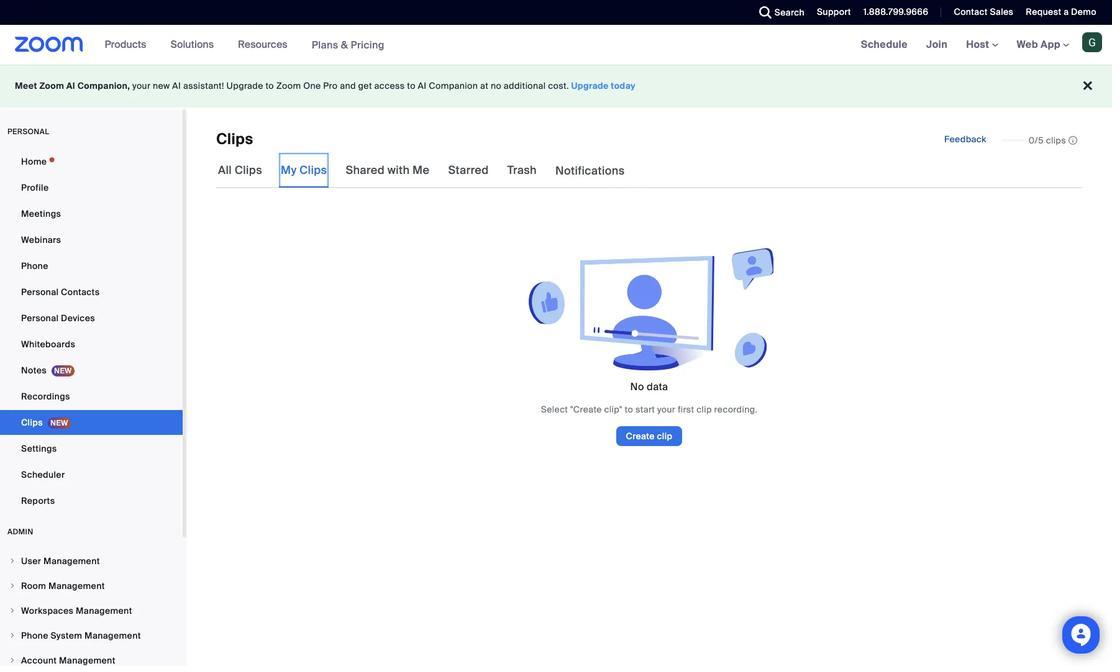 Task type: vqa. For each thing, say whether or not it's contained in the screenshot.
Personal
yes



Task type: locate. For each thing, give the bounding box(es) containing it.
to right access
[[407, 80, 416, 91]]

search
[[775, 7, 805, 18]]

first
[[678, 404, 695, 415]]

personal up personal devices
[[21, 287, 59, 298]]

2 phone from the top
[[21, 630, 48, 642]]

right image for phone system management
[[9, 632, 16, 640]]

0 horizontal spatial upgrade
[[227, 80, 263, 91]]

management inside "menu item"
[[85, 630, 141, 642]]

schedule link
[[852, 25, 918, 65]]

no data
[[631, 381, 669, 394]]

zoom
[[39, 80, 64, 91], [277, 80, 301, 91]]

zoom left one
[[277, 80, 301, 91]]

phone link
[[0, 254, 183, 279]]

phone down "webinars"
[[21, 260, 48, 272]]

clips right all
[[235, 163, 262, 178]]

management for room management
[[49, 581, 105, 592]]

personal for personal devices
[[21, 313, 59, 324]]

settings
[[21, 443, 57, 454]]

0 vertical spatial personal
[[21, 287, 59, 298]]

1 vertical spatial personal
[[21, 313, 59, 324]]

1 vertical spatial your
[[658, 404, 676, 415]]

0 horizontal spatial ai
[[66, 80, 75, 91]]

1 horizontal spatial ai
[[172, 80, 181, 91]]

phone down 'workspaces' on the bottom left
[[21, 630, 48, 642]]

get
[[358, 80, 372, 91]]

right image
[[9, 558, 16, 565], [9, 583, 16, 590], [9, 607, 16, 615], [9, 632, 16, 640], [9, 657, 16, 665]]

0 vertical spatial your
[[132, 80, 151, 91]]

personal up the whiteboards on the bottom of the page
[[21, 313, 59, 324]]

2 horizontal spatial to
[[625, 404, 634, 415]]

management inside menu item
[[49, 581, 105, 592]]

a
[[1064, 6, 1070, 17]]

access
[[375, 80, 405, 91]]

recordings link
[[0, 384, 183, 409]]

0 horizontal spatial to
[[266, 80, 274, 91]]

phone inside phone link
[[21, 260, 48, 272]]

admin
[[7, 527, 33, 537]]

create
[[626, 431, 655, 442]]

phone for phone
[[21, 260, 48, 272]]

plans & pricing
[[312, 38, 385, 51]]

zoom logo image
[[15, 37, 83, 52]]

0/5 clips application
[[1002, 134, 1078, 147]]

personal contacts link
[[0, 280, 183, 305]]

with
[[388, 163, 410, 178]]

feedback
[[945, 134, 987, 145]]

banner
[[0, 25, 1113, 65]]

1 zoom from the left
[[39, 80, 64, 91]]

notes
[[21, 365, 47, 376]]

shared with me
[[346, 163, 430, 178]]

5 right image from the top
[[9, 657, 16, 665]]

my clips
[[281, 163, 327, 178]]

right image inside room management menu item
[[9, 583, 16, 590]]

2 personal from the top
[[21, 313, 59, 324]]

phone inside "menu item"
[[21, 630, 48, 642]]

my
[[281, 163, 297, 178]]

me
[[413, 163, 430, 178]]

cost.
[[548, 80, 569, 91]]

management up room management
[[44, 556, 100, 567]]

management down workspaces management menu item
[[85, 630, 141, 642]]

clips up the all clips
[[216, 129, 253, 149]]

starred
[[448, 163, 489, 178]]

upgrade today link
[[572, 80, 636, 91]]

personal contacts
[[21, 287, 100, 298]]

recordings
[[21, 391, 70, 402]]

1 phone from the top
[[21, 260, 48, 272]]

your left first
[[658, 404, 676, 415]]

ai
[[66, 80, 75, 91], [172, 80, 181, 91], [418, 80, 427, 91]]

2 ai from the left
[[172, 80, 181, 91]]

1 ai from the left
[[66, 80, 75, 91]]

support link
[[808, 0, 855, 25], [818, 6, 852, 17]]

1.888.799.9666 button
[[855, 0, 932, 25], [864, 6, 929, 17]]

plans & pricing link
[[312, 38, 385, 51], [312, 38, 385, 51]]

clip right first
[[697, 404, 712, 415]]

&
[[341, 38, 348, 51]]

1 vertical spatial phone
[[21, 630, 48, 642]]

to
[[266, 80, 274, 91], [407, 80, 416, 91], [625, 404, 634, 415]]

contacts
[[61, 287, 100, 298]]

web app button
[[1017, 38, 1070, 51]]

request a demo link
[[1017, 0, 1113, 25], [1027, 6, 1097, 17]]

ai left companion
[[418, 80, 427, 91]]

profile picture image
[[1083, 32, 1103, 52]]

ai right new
[[172, 80, 181, 91]]

clips up settings
[[21, 417, 43, 428]]

1 horizontal spatial your
[[658, 404, 676, 415]]

start
[[636, 404, 655, 415]]

trash tab
[[506, 153, 539, 188]]

personal
[[7, 127, 49, 137]]

1 vertical spatial clip
[[657, 431, 673, 442]]

0 vertical spatial clip
[[697, 404, 712, 415]]

0 horizontal spatial zoom
[[39, 80, 64, 91]]

room
[[21, 581, 46, 592]]

1 horizontal spatial zoom
[[277, 80, 301, 91]]

2 horizontal spatial ai
[[418, 80, 427, 91]]

system
[[51, 630, 82, 642]]

sales
[[991, 6, 1014, 17]]

0 horizontal spatial your
[[132, 80, 151, 91]]

devices
[[61, 313, 95, 324]]

meet zoom ai companion, your new ai assistant! upgrade to zoom one pro and get access to ai companion at no additional cost. upgrade today
[[15, 80, 636, 91]]

clip inside button
[[657, 431, 673, 442]]

2 upgrade from the left
[[572, 80, 609, 91]]

0 horizontal spatial clip
[[657, 431, 673, 442]]

home
[[21, 156, 47, 167]]

right image inside the phone system management "menu item"
[[9, 632, 16, 640]]

1 right image from the top
[[9, 558, 16, 565]]

your left new
[[132, 80, 151, 91]]

select "create clip" to start your first clip recording.
[[541, 404, 758, 415]]

management for user management
[[44, 556, 100, 567]]

upgrade right cost.
[[572, 80, 609, 91]]

clips right the my
[[300, 163, 327, 178]]

upgrade down product information 'navigation'
[[227, 80, 263, 91]]

personal devices link
[[0, 306, 183, 331]]

clip right create
[[657, 431, 673, 442]]

1 personal from the top
[[21, 287, 59, 298]]

1 horizontal spatial clip
[[697, 404, 712, 415]]

meetings navigation
[[852, 25, 1113, 65]]

personal menu menu
[[0, 149, 183, 515]]

meet
[[15, 80, 37, 91]]

workspaces management
[[21, 606, 132, 617]]

personal
[[21, 287, 59, 298], [21, 313, 59, 324]]

meet zoom ai companion, footer
[[0, 65, 1113, 108]]

3 right image from the top
[[9, 607, 16, 615]]

management up workspaces management
[[49, 581, 105, 592]]

personal for personal contacts
[[21, 287, 59, 298]]

0 vertical spatial phone
[[21, 260, 48, 272]]

to down resources dropdown button
[[266, 80, 274, 91]]

and
[[340, 80, 356, 91]]

one
[[303, 80, 321, 91]]

1 horizontal spatial upgrade
[[572, 80, 609, 91]]

join link
[[918, 25, 958, 65]]

menu item
[[0, 649, 183, 666]]

1 horizontal spatial to
[[407, 80, 416, 91]]

reports
[[21, 495, 55, 507]]

room management
[[21, 581, 105, 592]]

upgrade
[[227, 80, 263, 91], [572, 80, 609, 91]]

right image inside workspaces management menu item
[[9, 607, 16, 615]]

pricing
[[351, 38, 385, 51]]

4 right image from the top
[[9, 632, 16, 640]]

to right clip"
[[625, 404, 634, 415]]

contact sales link
[[945, 0, 1017, 25], [955, 6, 1014, 17]]

right image inside user management menu item
[[9, 558, 16, 565]]

notes link
[[0, 358, 183, 383]]

2 right image from the top
[[9, 583, 16, 590]]

3 ai from the left
[[418, 80, 427, 91]]

host button
[[967, 38, 999, 51]]

management down room management menu item
[[76, 606, 132, 617]]

ai left companion,
[[66, 80, 75, 91]]

zoom right meet
[[39, 80, 64, 91]]

banner containing products
[[0, 25, 1113, 65]]

tabs of clips tab list
[[216, 153, 627, 188]]



Task type: describe. For each thing, give the bounding box(es) containing it.
1.888.799.9666
[[864, 6, 929, 17]]

all
[[218, 163, 232, 178]]

demo
[[1072, 6, 1097, 17]]

0/5
[[1029, 135, 1044, 146]]

solutions button
[[171, 25, 220, 65]]

web app
[[1017, 38, 1061, 51]]

profile
[[21, 182, 49, 193]]

companion,
[[77, 80, 130, 91]]

2 zoom from the left
[[277, 80, 301, 91]]

scheduler link
[[0, 463, 183, 487]]

create clip button
[[616, 427, 683, 446]]

additional
[[504, 80, 546, 91]]

whiteboards
[[21, 339, 75, 350]]

0/5 clips
[[1029, 135, 1067, 146]]

personal devices
[[21, 313, 95, 324]]

request
[[1027, 6, 1062, 17]]

clips inside tab
[[235, 163, 262, 178]]

management for workspaces management
[[76, 606, 132, 617]]

phone system management
[[21, 630, 141, 642]]

phone for phone system management
[[21, 630, 48, 642]]

web
[[1017, 38, 1039, 51]]

settings link
[[0, 436, 183, 461]]

shared
[[346, 163, 385, 178]]

webinars
[[21, 234, 61, 246]]

room management menu item
[[0, 574, 183, 598]]

resources
[[238, 38, 288, 51]]

schedule
[[861, 38, 908, 51]]

contact sales
[[955, 6, 1014, 17]]

right image for user management
[[9, 558, 16, 565]]

support
[[818, 6, 852, 17]]

feedback button
[[935, 129, 997, 149]]

your inside 'meet zoom ai companion,' "footer"
[[132, 80, 151, 91]]

right image for room management
[[9, 583, 16, 590]]

no
[[631, 381, 645, 394]]

resources button
[[238, 25, 293, 65]]

search button
[[750, 0, 808, 25]]

whiteboards link
[[0, 332, 183, 357]]

join
[[927, 38, 948, 51]]

shared with me tab
[[344, 153, 432, 188]]

create clip
[[626, 431, 673, 442]]

all clips
[[218, 163, 262, 178]]

admin menu menu
[[0, 550, 183, 666]]

right image for workspaces management
[[9, 607, 16, 615]]

my clips tab
[[279, 153, 329, 188]]

request a demo
[[1027, 6, 1097, 17]]

clips link
[[0, 410, 183, 435]]

clips inside "tab"
[[300, 163, 327, 178]]

products
[[105, 38, 146, 51]]

assistant!
[[183, 80, 224, 91]]

user management
[[21, 556, 100, 567]]

home link
[[0, 149, 183, 174]]

today
[[611, 80, 636, 91]]

recording.
[[715, 404, 758, 415]]

select
[[541, 404, 568, 415]]

product information navigation
[[95, 25, 394, 65]]

webinars link
[[0, 228, 183, 252]]

user management menu item
[[0, 550, 183, 573]]

clips inside personal menu menu
[[21, 417, 43, 428]]

all clips tab
[[216, 153, 264, 188]]

pro
[[323, 80, 338, 91]]

user
[[21, 556, 41, 567]]

products button
[[105, 25, 152, 65]]

meetings link
[[0, 201, 183, 226]]

app
[[1041, 38, 1061, 51]]

notifications
[[556, 164, 625, 179]]

host
[[967, 38, 993, 51]]

"create
[[571, 404, 602, 415]]

phone system management menu item
[[0, 624, 183, 648]]

1 upgrade from the left
[[227, 80, 263, 91]]

no
[[491, 80, 502, 91]]

data
[[647, 381, 669, 394]]

meetings
[[21, 208, 61, 219]]

clips
[[1047, 135, 1067, 146]]

new
[[153, 80, 170, 91]]

workspaces
[[21, 606, 74, 617]]

contact
[[955, 6, 988, 17]]

profile link
[[0, 175, 183, 200]]

scheduler
[[21, 469, 65, 481]]

workspaces management menu item
[[0, 599, 183, 623]]

trash
[[508, 163, 537, 178]]

plans
[[312, 38, 339, 51]]

at
[[481, 80, 489, 91]]

reports link
[[0, 489, 183, 514]]

starred tab
[[447, 153, 491, 188]]



